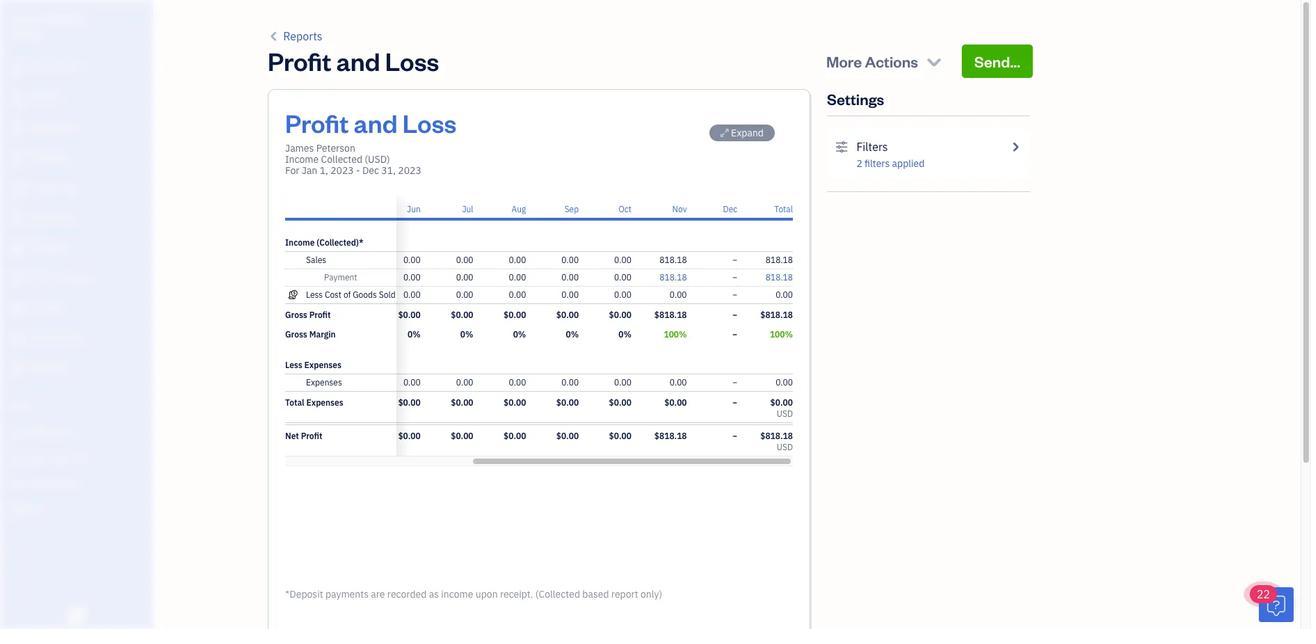 Task type: vqa. For each thing, say whether or not it's contained in the screenshot.
Dashboard link
no



Task type: describe. For each thing, give the bounding box(es) containing it.
and for profit and loss
[[336, 45, 380, 77]]

sep
[[565, 204, 579, 214]]

sold
[[379, 289, 396, 300]]

-
[[356, 164, 360, 177]]

category image for expenses
[[285, 377, 301, 388]]

payments
[[326, 588, 369, 601]]

expenses for total expenses
[[306, 397, 344, 408]]

upon
[[476, 588, 498, 601]]

settings image
[[836, 138, 849, 155]]

chevronleft image
[[268, 28, 281, 45]]

6 0% from the left
[[619, 329, 632, 340]]

usd for $0.00 usd
[[777, 408, 793, 419]]

filters
[[857, 140, 888, 154]]

profit inside profit and loss james peterson income collected (usd) for jan 1, 2023 - dec 31, 2023
[[285, 106, 349, 139]]

reports button
[[268, 28, 323, 45]]

income (collected)*
[[285, 237, 364, 248]]

(collected
[[536, 588, 580, 601]]

owner
[[11, 28, 39, 39]]

settings inside 'link'
[[10, 503, 42, 514]]

2
[[857, 157, 863, 170]]

expense image
[[9, 212, 26, 225]]

2 income from the top
[[285, 237, 315, 248]]

of
[[344, 289, 351, 300]]

7 − from the top
[[733, 397, 738, 408]]

timer image
[[9, 271, 26, 285]]

connections
[[32, 477, 82, 488]]

8 − from the top
[[733, 431, 738, 441]]

net
[[285, 431, 299, 441]]

expenses for less expenses
[[304, 360, 342, 370]]

receipt.
[[500, 588, 533, 601]]

22
[[1257, 587, 1271, 601]]

aug
[[512, 204, 526, 214]]

chart image
[[9, 331, 26, 345]]

reports
[[283, 29, 323, 43]]

total for total expenses
[[285, 397, 305, 408]]

report image
[[9, 361, 26, 375]]

payment image
[[9, 182, 26, 196]]

margin
[[309, 329, 336, 340]]

oct
[[619, 204, 632, 214]]

items
[[10, 452, 32, 463]]

and for profit and loss james peterson income collected (usd) for jan 1, 2023 - dec 31, 2023
[[354, 106, 398, 139]]

report
[[612, 588, 639, 601]]

1 horizontal spatial dec
[[723, 204, 738, 214]]

more actions
[[827, 51, 918, 71]]

1 horizontal spatial settings
[[827, 89, 885, 109]]

2 − from the top
[[733, 272, 738, 283]]

bank connections
[[10, 477, 82, 488]]

gross for $0.00
[[285, 310, 307, 320]]

chevronright image
[[1009, 138, 1022, 155]]

actions
[[865, 51, 918, 71]]

4 − from the top
[[733, 310, 738, 320]]

5 0% from the left
[[566, 329, 579, 340]]

(collected)*
[[317, 237, 364, 248]]

profit right net at the bottom
[[301, 431, 323, 441]]

usd for $818.18 usd
[[777, 442, 793, 452]]

only)
[[641, 588, 663, 601]]

estimate image
[[9, 122, 26, 136]]

client image
[[9, 92, 26, 106]]

dec inside profit and loss james peterson income collected (usd) for jan 1, 2023 - dec 31, 2023
[[362, 164, 379, 177]]

money image
[[9, 301, 26, 315]]

6 − from the top
[[733, 377, 738, 388]]

(usd)
[[365, 153, 390, 166]]

settings link
[[3, 497, 149, 521]]

1 818.18 link from the left
[[660, 272, 687, 283]]

team members link
[[3, 420, 149, 444]]

are
[[371, 588, 385, 601]]

2 818.18 link from the left
[[766, 272, 793, 283]]

31,
[[382, 164, 396, 177]]

4 0% from the left
[[513, 329, 526, 340]]

main element
[[0, 0, 188, 629]]

for
[[285, 164, 300, 177]]

income inside profit and loss james peterson income collected (usd) for jan 1, 2023 - dec 31, 2023
[[285, 153, 319, 166]]

team
[[10, 426, 32, 437]]

2 2023 from the left
[[398, 164, 422, 177]]

items and services
[[10, 452, 84, 463]]

profit and loss james peterson income collected (usd) for jan 1, 2023 - dec 31, 2023
[[285, 106, 457, 177]]

$818.18 usd
[[761, 431, 793, 452]]

category image for sales
[[285, 255, 301, 266]]

cost
[[325, 289, 342, 300]]

3 − from the top
[[733, 289, 738, 300]]

1 2023 from the left
[[331, 164, 354, 177]]

income
[[441, 588, 473, 601]]

sales
[[306, 255, 326, 265]]

goods
[[353, 289, 377, 300]]



Task type: locate. For each thing, give the bounding box(es) containing it.
profit and loss
[[268, 45, 439, 77]]

category image down less expenses
[[285, 377, 301, 388]]

settings down more
[[827, 89, 885, 109]]

1 vertical spatial james
[[285, 142, 314, 154]]

less cost of goods sold
[[306, 289, 396, 300]]

applied
[[892, 157, 925, 170]]

2 filters applied
[[857, 157, 925, 170]]

loss
[[385, 45, 439, 77], [403, 106, 457, 139]]

2 category image from the top
[[285, 377, 301, 388]]

less down "gross margin"
[[285, 360, 303, 370]]

usd
[[777, 408, 793, 419], [777, 442, 793, 452]]

james peterson owner
[[11, 13, 86, 39]]

jan
[[302, 164, 318, 177]]

3 0% from the left
[[461, 329, 474, 340]]

1 horizontal spatial peterson
[[316, 142, 355, 154]]

1 vertical spatial total
[[285, 397, 305, 408]]

0 vertical spatial and
[[336, 45, 380, 77]]

payment
[[324, 272, 357, 283]]

nov
[[673, 204, 687, 214]]

team members
[[10, 426, 71, 437]]

james inside james peterson owner
[[11, 13, 42, 26]]

profit up collected
[[285, 106, 349, 139]]

0 vertical spatial dec
[[362, 164, 379, 177]]

less for less cost of goods sold
[[306, 289, 323, 300]]

1 vertical spatial loss
[[403, 106, 457, 139]]

members
[[34, 426, 71, 437]]

2 usd from the top
[[777, 442, 793, 452]]

1 vertical spatial peterson
[[316, 142, 355, 154]]

more actions button
[[814, 45, 957, 78]]

loss for profit and loss
[[385, 45, 439, 77]]

0 horizontal spatial less
[[285, 360, 303, 370]]

recorded
[[387, 588, 427, 601]]

as
[[429, 588, 439, 601]]

and right reports button
[[336, 45, 380, 77]]

resource center badge image
[[1259, 587, 1294, 622]]

less for less expenses
[[285, 360, 303, 370]]

more
[[827, 51, 862, 71]]

1 horizontal spatial 100%
[[770, 329, 793, 340]]

and right items on the left bottom of page
[[34, 452, 48, 463]]

1 vertical spatial less
[[285, 360, 303, 370]]

0 vertical spatial less
[[306, 289, 323, 300]]

1 vertical spatial income
[[285, 237, 315, 248]]

22 button
[[1250, 585, 1294, 622]]

0 vertical spatial total
[[775, 204, 793, 214]]

1 horizontal spatial total
[[775, 204, 793, 214]]

gross up "gross margin"
[[285, 310, 307, 320]]

apps
[[10, 400, 31, 411]]

settings
[[827, 89, 885, 109], [10, 503, 42, 514]]

usd inside $818.18 usd
[[777, 442, 793, 452]]

filters
[[865, 157, 890, 170]]

freshbooks image
[[65, 607, 88, 623]]

dec right nov at the right
[[723, 204, 738, 214]]

0 vertical spatial category image
[[285, 255, 301, 266]]

bank
[[10, 477, 30, 488]]

1 horizontal spatial 2023
[[398, 164, 422, 177]]

apps link
[[3, 394, 149, 418]]

services
[[50, 452, 84, 463]]

loss inside profit and loss james peterson income collected (usd) for jan 1, 2023 - dec 31, 2023
[[403, 106, 457, 139]]

0 vertical spatial gross
[[285, 310, 307, 320]]

send… button
[[962, 45, 1033, 78]]

dashboard image
[[9, 62, 26, 76]]

based
[[583, 588, 609, 601]]

profit
[[268, 45, 331, 77], [285, 106, 349, 139], [309, 310, 331, 320], [301, 431, 323, 441]]

1 vertical spatial category image
[[285, 377, 301, 388]]

2023 left -
[[331, 164, 354, 177]]

0 horizontal spatial peterson
[[44, 13, 86, 26]]

gross margin
[[285, 329, 336, 340]]

0 vertical spatial james
[[11, 13, 42, 26]]

and up (usd) in the top of the page
[[354, 106, 398, 139]]

loss for profit and loss james peterson income collected (usd) for jan 1, 2023 - dec 31, 2023
[[403, 106, 457, 139]]

james up 'for'
[[285, 142, 314, 154]]

gross profit
[[285, 310, 331, 320]]

0 horizontal spatial 818.18 link
[[660, 272, 687, 283]]

2 vertical spatial and
[[34, 452, 48, 463]]

2 gross from the top
[[285, 329, 307, 340]]

usd down $0.00 usd
[[777, 442, 793, 452]]

*deposit
[[285, 588, 323, 601]]

income up sales
[[285, 237, 315, 248]]

1 vertical spatial and
[[354, 106, 398, 139]]

0 horizontal spatial 2023
[[331, 164, 354, 177]]

usd up $818.18 usd on the right of the page
[[777, 408, 793, 419]]

0 horizontal spatial settings
[[10, 503, 42, 514]]

gross down gross profit
[[285, 329, 307, 340]]

less expenses
[[285, 360, 342, 370]]

1 horizontal spatial 818.18 link
[[766, 272, 793, 283]]

2 vertical spatial expenses
[[306, 397, 344, 408]]

bank connections link
[[3, 471, 149, 495]]

peterson inside james peterson owner
[[44, 13, 86, 26]]

1,
[[320, 164, 328, 177]]

0 horizontal spatial james
[[11, 13, 42, 26]]

total
[[775, 204, 793, 214], [285, 397, 305, 408]]

total for total
[[775, 204, 793, 214]]

chevrondown image
[[925, 51, 944, 71]]

income
[[285, 153, 319, 166], [285, 237, 315, 248]]

james up owner on the top of the page
[[11, 13, 42, 26]]

category image left sales
[[285, 255, 301, 266]]

jul
[[462, 204, 474, 214]]

1 100% from the left
[[664, 329, 687, 340]]

1 gross from the top
[[285, 310, 307, 320]]

settings down bank
[[10, 503, 42, 514]]

jun
[[407, 204, 421, 214]]

0 vertical spatial loss
[[385, 45, 439, 77]]

profit down reports
[[268, 45, 331, 77]]

2 0% from the left
[[408, 329, 421, 340]]

0 horizontal spatial 100%
[[664, 329, 687, 340]]

1 vertical spatial dec
[[723, 204, 738, 214]]

0 horizontal spatial total
[[285, 397, 305, 408]]

and inside the items and services link
[[34, 452, 48, 463]]

2023
[[331, 164, 354, 177], [398, 164, 422, 177]]

dec right -
[[362, 164, 379, 177]]

income left 1,
[[285, 153, 319, 166]]

0 vertical spatial expenses
[[304, 360, 342, 370]]

1 usd from the top
[[777, 408, 793, 419]]

and for items and services
[[34, 452, 48, 463]]

5 − from the top
[[733, 329, 738, 340]]

less
[[306, 289, 323, 300], [285, 360, 303, 370]]

0 vertical spatial income
[[285, 153, 319, 166]]

net profit
[[285, 431, 323, 441]]

*deposit payments are recorded as income upon receipt. (collected based report only)
[[285, 588, 663, 601]]

−
[[733, 255, 738, 265], [733, 272, 738, 283], [733, 289, 738, 300], [733, 310, 738, 320], [733, 329, 738, 340], [733, 377, 738, 388], [733, 397, 738, 408], [733, 431, 738, 441]]

0 vertical spatial usd
[[777, 408, 793, 419]]

1 vertical spatial usd
[[777, 442, 793, 452]]

0.00
[[298, 255, 315, 265], [351, 255, 368, 265], [404, 255, 421, 265], [456, 255, 474, 265], [509, 255, 526, 265], [562, 255, 579, 265], [614, 255, 632, 265], [298, 272, 315, 283], [351, 272, 368, 283], [404, 272, 421, 283], [456, 272, 474, 283], [509, 272, 526, 283], [562, 272, 579, 283], [614, 272, 632, 283], [298, 289, 315, 300], [351, 289, 368, 300], [404, 289, 421, 300], [456, 289, 474, 300], [509, 289, 526, 300], [562, 289, 579, 300], [614, 289, 632, 300], [670, 289, 687, 300], [776, 289, 793, 300], [298, 377, 315, 388], [404, 377, 421, 388], [456, 377, 474, 388], [509, 377, 526, 388], [562, 377, 579, 388], [614, 377, 632, 388], [670, 377, 687, 388], [776, 377, 793, 388]]

$0.00
[[293, 310, 315, 320], [346, 310, 368, 320], [398, 310, 421, 320], [451, 310, 474, 320], [504, 310, 526, 320], [557, 310, 579, 320], [609, 310, 632, 320], [293, 397, 315, 408], [346, 397, 368, 408], [398, 397, 421, 408], [451, 397, 474, 408], [504, 397, 526, 408], [557, 397, 579, 408], [609, 397, 632, 408], [665, 397, 687, 408], [771, 397, 793, 408], [293, 431, 315, 441], [346, 431, 368, 441], [398, 431, 421, 441], [451, 431, 474, 441], [504, 431, 526, 441], [557, 431, 579, 441], [609, 431, 632, 441]]

send…
[[975, 51, 1021, 71]]

1 vertical spatial settings
[[10, 503, 42, 514]]

expand
[[731, 127, 764, 139]]

peterson
[[44, 13, 86, 26], [316, 142, 355, 154]]

818.18
[[660, 255, 687, 265], [766, 255, 793, 265], [660, 272, 687, 283], [766, 272, 793, 283]]

1 horizontal spatial james
[[285, 142, 314, 154]]

category image
[[285, 255, 301, 266], [285, 377, 301, 388]]

expand button
[[710, 125, 775, 141]]

profit up the margin
[[309, 310, 331, 320]]

2 100% from the left
[[770, 329, 793, 340]]

1 − from the top
[[733, 255, 738, 265]]

items and services link
[[3, 445, 149, 470]]

100%
[[664, 329, 687, 340], [770, 329, 793, 340]]

2023 right 31,
[[398, 164, 422, 177]]

invoice image
[[9, 152, 26, 166]]

expand image
[[721, 127, 729, 138]]

0 vertical spatial peterson
[[44, 13, 86, 26]]

gross
[[285, 310, 307, 320], [285, 329, 307, 340]]

and inside profit and loss james peterson income collected (usd) for jan 1, 2023 - dec 31, 2023
[[354, 106, 398, 139]]

1 income from the top
[[285, 153, 319, 166]]

project image
[[9, 241, 26, 255]]

james inside profit and loss james peterson income collected (usd) for jan 1, 2023 - dec 31, 2023
[[285, 142, 314, 154]]

and
[[336, 45, 380, 77], [354, 106, 398, 139], [34, 452, 48, 463]]

usd inside $0.00 usd
[[777, 408, 793, 419]]

collected
[[321, 153, 363, 166]]

dec
[[362, 164, 379, 177], [723, 204, 738, 214]]

1 horizontal spatial less
[[306, 289, 323, 300]]

0 horizontal spatial dec
[[362, 164, 379, 177]]

1 category image from the top
[[285, 255, 301, 266]]

0 vertical spatial settings
[[827, 89, 885, 109]]

1 vertical spatial expenses
[[306, 377, 342, 388]]

james
[[11, 13, 42, 26], [285, 142, 314, 154]]

expenses
[[304, 360, 342, 370], [306, 377, 342, 388], [306, 397, 344, 408]]

1 vertical spatial gross
[[285, 329, 307, 340]]

1 0% from the left
[[302, 329, 315, 340]]

gross for 0%
[[285, 329, 307, 340]]

total expenses
[[285, 397, 344, 408]]

$0.00 usd
[[771, 397, 793, 419]]

0%
[[302, 329, 315, 340], [408, 329, 421, 340], [461, 329, 474, 340], [513, 329, 526, 340], [566, 329, 579, 340], [619, 329, 632, 340]]

less left cost
[[306, 289, 323, 300]]

$818.18
[[655, 310, 687, 320], [761, 310, 793, 320], [655, 431, 687, 441], [761, 431, 793, 441]]

peterson inside profit and loss james peterson income collected (usd) for jan 1, 2023 - dec 31, 2023
[[316, 142, 355, 154]]



